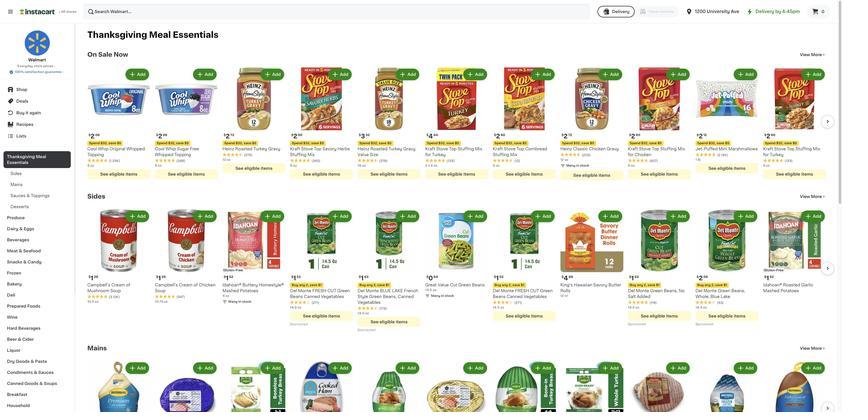 Task type: describe. For each thing, give the bounding box(es) containing it.
eggs
[[24, 227, 34, 231]]

potatoes for buttery
[[240, 289, 259, 293]]

1 del monte fresh cut green beans canned vegetables from the left
[[290, 289, 350, 299]]

all stores link
[[20, 3, 77, 20]]

soup for campbell's cream of chicken soup
[[155, 289, 166, 293]]

1 fresh from the left
[[313, 289, 327, 293]]

2 for heinz classic chicken gravy
[[564, 133, 568, 140]]

on sale now
[[87, 52, 128, 58]]

68
[[569, 276, 573, 279]]

green inside the great value cut green beans 14.5 oz
[[459, 284, 471, 288]]

roasted for 2
[[235, 147, 253, 151]]

in for 0
[[441, 295, 444, 298]]

1 spend from the left
[[89, 142, 100, 145]]

2 for jet-puffed mini marshmallows
[[699, 133, 703, 140]]

0 inside button
[[822, 10, 825, 14]]

oz inside idahoan® buttery homestyle® mashed potatoes 4 oz
[[226, 295, 229, 298]]

toppings
[[31, 194, 50, 198]]

product group containing 3
[[358, 68, 421, 179]]

0 horizontal spatial beans
[[290, 295, 303, 299]]

instacart logo image
[[20, 8, 55, 15]]

all
[[61, 10, 65, 13]]

soup for campbell's cream of mushroom soup
[[110, 289, 121, 293]]

many in stock for 1
[[228, 301, 251, 304]]

del monte green beans, whole, blue lake
[[696, 289, 746, 299]]

0 vertical spatial sauces
[[10, 194, 26, 198]]

3 $ 1 52 from the left
[[494, 276, 504, 282]]

1 horizontal spatial mains link
[[87, 346, 107, 353]]

$ inside $ 0 64
[[427, 276, 429, 279]]

breakfast link
[[3, 390, 71, 401]]

goods for canned
[[25, 382, 38, 386]]

dairy & eggs link
[[3, 224, 71, 235]]

5 stove from the left
[[775, 147, 786, 151]]

soups
[[44, 382, 57, 386]]

1 horizontal spatial mains
[[87, 346, 107, 352]]

campbell's for campbell's cream of mushroom soup
[[87, 284, 110, 288]]

1 vertical spatial sauces
[[38, 371, 54, 375]]

2 $32, from the left
[[439, 142, 446, 145]]

1 cut from the left
[[328, 289, 337, 293]]

$ 1 26 for campbell's cream of mushroom soup
[[89, 276, 98, 282]]

(3.12k)
[[109, 296, 120, 299]]

2, for sponsored badge image corresponding to del monte green beans, whole, blue lake
[[712, 284, 715, 287]]

dry
[[7, 360, 15, 364]]

beans, for 2
[[732, 289, 746, 293]]

meat & seafood
[[7, 249, 41, 253]]

recipes link
[[3, 119, 71, 131]]

campbell's for campbell's cream of chicken soup
[[155, 284, 178, 288]]

7 spend $32, save $5 from the left
[[495, 142, 527, 145]]

64 for 0
[[434, 276, 438, 279]]

11 spend $32, save $5 from the left
[[765, 142, 797, 145]]

0 horizontal spatial sides
[[10, 172, 22, 176]]

buy for sponsored badge image corresponding to del monte green beans, whole, blue lake
[[698, 284, 704, 287]]

14.5 for sponsored badge image corresponding to del monte green beans, whole, blue lake
[[696, 307, 703, 310]]

cider
[[22, 338, 34, 342]]

frozen
[[7, 272, 21, 276]]

kraft inside kraft stove top savory herbs stuffing mix
[[290, 147, 300, 151]]

del for sponsored badge image corresponding to del monte green beans, whole, blue lake
[[696, 289, 703, 293]]

3 buy any 2, save $1 from the left
[[495, 284, 525, 287]]

jet-puffed mini marshmallows
[[696, 147, 758, 151]]

$ 1 26 for campbell's cream of chicken soup
[[156, 276, 166, 282]]

heinz for heinz classic chicken gravy
[[561, 147, 572, 151]]

4 $ 1 52 from the left
[[765, 276, 774, 282]]

kraft inside kraft stove top stuffing mix for chicken
[[628, 147, 638, 151]]

2 horizontal spatial many
[[567, 164, 576, 168]]

stock for 0
[[445, 295, 454, 298]]

roasted for 3
[[371, 147, 388, 151]]

1 vertical spatial thanksgiving
[[7, 155, 35, 159]]

deli link
[[3, 290, 71, 301]]

butter
[[609, 284, 622, 288]]

5 spend from the left
[[292, 142, 303, 145]]

on sale now link
[[87, 51, 128, 58]]

2 horizontal spatial beans
[[493, 295, 506, 299]]

9 spend from the left
[[630, 142, 641, 145]]

6 $32, from the left
[[371, 142, 378, 145]]

8 $32, from the left
[[574, 142, 581, 145]]

blue
[[711, 295, 720, 299]]

2 horizontal spatial stock
[[580, 164, 590, 168]]

sugar
[[177, 147, 189, 151]]

100% satisfaction guarantee
[[15, 71, 62, 74]]

king's hawaiian savory butter rolls 12 ct
[[561, 284, 622, 298]]

dry goods & pasta
[[7, 360, 47, 364]]

university
[[707, 9, 730, 14]]

heinz classic chicken gravy
[[561, 147, 619, 151]]

many for 0
[[431, 295, 441, 298]]

delivery by 4:45pm link
[[747, 8, 800, 15]]

kraft stove top stuffing mix for chicken
[[628, 147, 685, 157]]

candy
[[28, 260, 42, 265]]

(12)
[[515, 160, 520, 163]]

topping inside cool whip original whipped topping
[[87, 153, 104, 157]]

2 horizontal spatial vegetables
[[524, 295, 547, 299]]

green inside del monte green beans, no salt added
[[651, 289, 663, 293]]

sponsored badge image for del monte fresh cut green beans canned vegetables
[[290, 323, 308, 327]]

sponsored badge image for del monte green beans, whole, blue lake
[[696, 323, 714, 327]]

8 spend from the left
[[562, 142, 573, 145]]

service type group
[[598, 6, 679, 17]]

herbs
[[338, 147, 350, 151]]

green inside del monte green beans, whole, blue lake
[[718, 289, 731, 293]]

sponsored badge image for del monte blue lake french style green beans, canned vegetables
[[358, 329, 375, 332]]

1200
[[695, 9, 706, 14]]

12 oz for heinz classic chicken gravy
[[561, 159, 569, 162]]

10 $32, from the left
[[709, 142, 716, 145]]

$ inside $ 4 64
[[427, 134, 429, 137]]

green inside del monte blue lake french style green beans, canned vegetables
[[369, 295, 382, 299]]

$ 2 60 for kraft stove top stuffing mix for turkey
[[765, 133, 776, 140]]

10 spend from the left
[[698, 142, 708, 145]]

5 spend $32, save $5 from the left
[[292, 142, 324, 145]]

60 for kraft stove top savory herbs stuffing mix
[[298, 134, 303, 137]]

1 lb
[[696, 159, 701, 162]]

2 for cool whip sugar free whipped topping
[[158, 133, 162, 140]]

idahoan® for idahoan® roasted garlic mashed potatoes
[[764, 284, 783, 288]]

everyday store prices link
[[17, 64, 57, 69]]

08 for cool whip sugar free whipped topping
[[163, 134, 167, 137]]

see eligible items inside product group
[[371, 172, 408, 177]]

1 horizontal spatial chicken
[[589, 147, 606, 151]]

0 vertical spatial essentials
[[173, 31, 219, 39]]

0 horizontal spatial meal
[[36, 155, 46, 159]]

lake
[[392, 289, 403, 293]]

campbell's cream of chicken soup
[[155, 284, 216, 293]]

prepared foods
[[7, 305, 40, 309]]

idahoan® roasted garlic mashed potatoes
[[764, 284, 814, 293]]

3 $5 from the left
[[185, 142, 189, 145]]

now
[[114, 52, 128, 58]]

3 $32, from the left
[[168, 142, 175, 145]]

snacks & candy
[[7, 260, 42, 265]]

3 2, from the left
[[509, 284, 512, 287]]

deals
[[16, 99, 28, 103]]

cornbread
[[526, 147, 547, 151]]

hard
[[7, 327, 17, 331]]

whip for whipped
[[166, 147, 176, 151]]

delivery button
[[598, 6, 635, 17]]

0 horizontal spatial thanksgiving meal essentials
[[7, 155, 46, 165]]

beer
[[7, 338, 17, 342]]

no
[[679, 289, 685, 293]]

delivery by 4:45pm
[[756, 9, 800, 14]]

0 vertical spatial thanksgiving
[[87, 31, 147, 39]]

2 horizontal spatial many in stock
[[567, 164, 590, 168]]

view for mains
[[800, 347, 811, 351]]

6 for kraft stove top cornbread stuffing mix
[[493, 164, 495, 168]]

$ 4 68
[[562, 276, 573, 282]]

4 for spend $32, save $5
[[429, 133, 433, 140]]

1 $ 1 52 from the left
[[224, 276, 233, 282]]

0 horizontal spatial sides link
[[3, 168, 71, 179]]

6 $5 from the left
[[387, 142, 392, 145]]

many for 1
[[228, 301, 238, 304]]

in for 1
[[238, 301, 241, 304]]

8 $5 from the left
[[590, 142, 595, 145]]

1 horizontal spatial sides
[[87, 194, 105, 200]]

14.5 inside the great value cut green beans 14.5 oz
[[425, 289, 432, 292]]

14.5 oz for sponsored badge image related to del monte green beans, no salt added
[[628, 307, 640, 310]]

3 any from the left
[[502, 284, 508, 287]]

savory inside king's hawaiian savory butter rolls 12 ct
[[594, 284, 608, 288]]

savory inside kraft stove top savory herbs stuffing mix
[[323, 147, 337, 151]]

10.5
[[87, 301, 94, 304]]

4 spend $32, save $5 from the left
[[224, 142, 256, 145]]

2 $ 1 52 from the left
[[291, 276, 301, 282]]

everyday
[[17, 65, 33, 68]]

0 vertical spatial beverages
[[7, 238, 29, 242]]

0 vertical spatial thanksgiving meal essentials
[[87, 31, 219, 39]]

gluten-free for idahoan® roasted garlic mashed potatoes
[[764, 269, 784, 272]]

6 oz for kraft stove top savory herbs stuffing mix
[[290, 164, 297, 168]]

14.5 oz for sponsored badge image corresponding to del monte green beans, whole, blue lake
[[696, 307, 707, 310]]

prices
[[43, 65, 53, 68]]

buy it again link
[[3, 107, 71, 119]]

6 spend from the left
[[360, 142, 370, 145]]

produce link
[[3, 213, 71, 224]]

5 kraft from the left
[[764, 147, 774, 151]]

2 for cool whip original whipped topping
[[91, 133, 95, 140]]

it
[[26, 111, 28, 115]]

puffed
[[704, 147, 718, 151]]

0 horizontal spatial mains link
[[3, 179, 71, 191]]

(363)
[[312, 160, 320, 163]]

2, for sponsored badge image associated with del monte fresh cut green beans canned vegetables
[[306, 284, 309, 287]]

everyday store prices
[[17, 65, 53, 68]]

26 for campbell's cream of mushroom soup
[[94, 276, 98, 279]]

walmart
[[28, 58, 46, 62]]

2 x 6 oz
[[425, 164, 438, 168]]

11 spend from the left
[[765, 142, 776, 145]]

cream for mushroom
[[111, 284, 125, 288]]

2 $5 from the left
[[455, 142, 459, 145]]

4 $5 from the left
[[252, 142, 256, 145]]

meat
[[7, 249, 18, 253]]

delivery for delivery
[[612, 10, 630, 14]]

canned goods & soups
[[7, 382, 57, 386]]

top inside kraft stove top stuffing mix for chicken
[[652, 147, 660, 151]]

buy for sponsored badge image associated with del monte fresh cut green beans canned vegetables
[[292, 284, 298, 287]]

$ 3 32
[[359, 133, 370, 140]]

12 inside king's hawaiian savory butter rolls 12 ct
[[561, 295, 564, 298]]

prepared foods link
[[3, 301, 71, 312]]

2, for del monte blue lake french style green beans, canned vegetables's sponsored badge image
[[374, 284, 377, 287]]

size
[[370, 153, 378, 157]]

(376) for 3
[[379, 160, 388, 163]]

10 $5 from the left
[[726, 142, 730, 145]]

$ 0 64
[[427, 276, 438, 282]]

goods for dry
[[16, 360, 30, 364]]

whole,
[[696, 295, 710, 299]]

view more link for mains
[[800, 346, 827, 352]]

3 for from the left
[[764, 153, 769, 157]]

product group containing 0
[[425, 210, 488, 300]]

deli
[[7, 294, 15, 298]]

2 fresh from the left
[[515, 289, 529, 293]]

1 for from the left
[[425, 153, 431, 157]]

guarantee
[[45, 71, 62, 74]]

homestyle®
[[259, 284, 284, 288]]

(133) for 4
[[447, 160, 455, 163]]

$ 2 60 for kraft stove top savory herbs stuffing mix
[[291, 133, 303, 140]]

63 for del monte green beans, no salt added
[[635, 276, 639, 279]]

topping inside cool whip sugar free whipped topping
[[175, 153, 191, 157]]

2 del monte fresh cut green beans canned vegetables from the left
[[493, 289, 553, 299]]

3 del from the left
[[493, 289, 500, 293]]

gluten- for idahoan® buttery homestyle® mashed potatoes
[[223, 269, 236, 272]]

10 spend $32, save $5 from the left
[[698, 142, 730, 145]]

18
[[358, 164, 361, 168]]

1 stove from the left
[[437, 147, 448, 151]]

(119)
[[650, 302, 657, 305]]

$ inside $ 4 68
[[562, 276, 564, 279]]

stove inside kraft stove top savory herbs stuffing mix
[[301, 147, 313, 151]]

64 for 4
[[434, 134, 438, 137]]

canned inside del monte blue lake french style green beans, canned vegetables
[[398, 295, 414, 299]]

(173)
[[379, 308, 387, 311]]

(1.25k)
[[109, 160, 120, 163]]

wine link
[[3, 312, 71, 323]]

kraft stove top stuffing mix for turkey for 2
[[764, 147, 821, 157]]

delivery for delivery by 4:45pm
[[756, 9, 775, 14]]

1 $32, from the left
[[101, 142, 108, 145]]

2 for heinz roasted turkey gravy
[[226, 133, 230, 140]]

mix inside kraft stove top cornbread stuffing mix
[[511, 153, 518, 157]]

10.5 oz
[[87, 301, 99, 304]]

sauces & toppings link
[[3, 191, 71, 202]]

top inside kraft stove top savory herbs stuffing mix
[[314, 147, 322, 151]]

del for sponsored badge image associated with del monte fresh cut green beans canned vegetables
[[290, 289, 297, 293]]

4 52 from the left
[[770, 276, 774, 279]]

Search field
[[84, 4, 590, 19]]

heinz roasted turkey gravy
[[223, 147, 280, 151]]

2 cut from the left
[[530, 289, 539, 293]]

11 $5 from the left
[[793, 142, 797, 145]]

7 $32, from the left
[[506, 142, 514, 145]]

7 $5 from the left
[[523, 142, 527, 145]]

14.5 for sponsored badge image related to del monte green beans, no salt added
[[628, 307, 635, 310]]

buy any 2, save $1 for del monte blue lake french style green beans, canned vegetables's sponsored badge image
[[360, 284, 389, 287]]

dry goods & pasta link
[[3, 357, 71, 368]]

monte for sponsored badge image corresponding to del monte green beans, whole, blue lake
[[704, 289, 717, 293]]

(53)
[[718, 302, 724, 305]]

4 $32, from the left
[[236, 142, 243, 145]]

deals link
[[3, 96, 71, 107]]

heinz roasted turkey gravy value size
[[358, 147, 416, 157]]

sponsored badge image for del monte green beans, no salt added
[[628, 323, 646, 327]]

(268)
[[177, 160, 185, 163]]

buy for sponsored badge image related to del monte green beans, no salt added
[[630, 284, 637, 287]]

$ inside $ 2 12
[[697, 134, 699, 137]]

french
[[404, 289, 418, 293]]

household
[[7, 404, 30, 408]]

sauces & toppings
[[10, 194, 50, 198]]

king's
[[561, 284, 573, 288]]



Task type: locate. For each thing, give the bounding box(es) containing it.
9 $5 from the left
[[658, 142, 662, 145]]

2 horizontal spatial gravy
[[607, 147, 619, 151]]

more
[[812, 53, 822, 57], [812, 195, 822, 199], [812, 347, 822, 351]]

1 vertical spatial 0
[[429, 276, 433, 282]]

del inside del monte green beans, no salt added
[[628, 289, 635, 293]]

5 del from the left
[[696, 289, 703, 293]]

1 vertical spatial many in stock
[[431, 295, 454, 298]]

whipped inside cool whip sugar free whipped topping
[[155, 153, 173, 157]]

$ 1 63 up the salt
[[629, 276, 639, 282]]

0 horizontal spatial of
[[126, 284, 130, 288]]

item carousel region containing 1
[[79, 207, 835, 336]]

dairy & eggs
[[7, 227, 34, 231]]

beverages down the dairy & eggs
[[7, 238, 29, 242]]

monte inside del monte green beans, whole, blue lake
[[704, 289, 717, 293]]

whipped inside cool whip original whipped topping
[[126, 147, 145, 151]]

(927)
[[650, 160, 658, 163]]

(271)
[[312, 302, 319, 305], [515, 302, 522, 305]]

1 vertical spatial value
[[438, 284, 449, 288]]

canned
[[304, 295, 320, 299], [398, 295, 414, 299], [507, 295, 523, 299], [7, 382, 24, 386]]

vegetables
[[321, 295, 344, 299], [524, 295, 547, 299], [358, 301, 381, 305]]

mix inside kraft stove top savory herbs stuffing mix
[[308, 153, 315, 157]]

0 horizontal spatial mains
[[10, 183, 23, 187]]

6 for kraft stove top stuffing mix for turkey
[[764, 164, 766, 168]]

& left pasta
[[31, 360, 34, 364]]

$ 2 12
[[697, 133, 707, 140]]

product group
[[87, 68, 150, 179], [155, 68, 218, 179], [223, 68, 286, 174], [290, 68, 353, 179], [358, 68, 421, 179], [425, 68, 488, 179], [493, 68, 556, 179], [561, 68, 624, 181], [628, 68, 691, 179], [696, 68, 759, 174], [764, 68, 827, 179], [87, 210, 150, 305], [155, 210, 218, 305], [223, 210, 286, 306], [290, 210, 353, 328], [358, 210, 421, 334], [425, 210, 488, 300], [493, 210, 556, 322], [561, 210, 624, 299], [628, 210, 691, 328], [696, 210, 759, 328], [764, 210, 827, 294], [87, 362, 150, 413], [155, 362, 218, 413], [223, 362, 286, 413], [290, 362, 353, 413], [358, 362, 421, 413], [425, 362, 488, 413], [493, 362, 556, 413], [561, 362, 624, 413], [628, 362, 691, 413], [696, 362, 759, 413], [764, 362, 827, 413]]

$ 1 63 for del monte blue lake french style green beans, canned vegetables
[[359, 276, 369, 282]]

great value cut green beans 14.5 oz
[[425, 284, 485, 292]]

view more link for sides
[[800, 194, 827, 200]]

08 for del monte green beans, whole, blue lake
[[704, 276, 708, 279]]

mains link
[[3, 179, 71, 191], [87, 346, 107, 353]]

2
[[91, 133, 95, 140], [158, 133, 162, 140], [226, 133, 230, 140], [294, 133, 297, 140], [496, 133, 500, 140], [564, 133, 568, 140], [632, 133, 636, 140], [699, 133, 703, 140], [767, 133, 771, 140], [425, 164, 428, 168], [699, 276, 703, 282]]

idahoan® buttery homestyle® mashed potatoes 4 oz
[[223, 284, 284, 298]]

campbell's up mushroom
[[87, 284, 110, 288]]

1 horizontal spatial gravy
[[404, 147, 416, 151]]

$ 2 72 up 'heinz roasted turkey gravy'
[[224, 133, 234, 140]]

2 kraft stove top stuffing mix for turkey from the left
[[764, 147, 821, 157]]

$ 2 08 up cool whip original whipped topping
[[89, 133, 100, 140]]

mains inside mains link
[[10, 183, 23, 187]]

1 horizontal spatial 4
[[429, 133, 433, 140]]

& down the dry goods & pasta link
[[34, 371, 37, 375]]

10.75 oz
[[155, 301, 168, 304]]

$ 2 08 up cool whip sugar free whipped topping
[[156, 133, 167, 140]]

1 potatoes from the left
[[240, 289, 259, 293]]

0 horizontal spatial soup
[[110, 289, 121, 293]]

in down classic
[[577, 164, 580, 168]]

$ 1 26 up the 10.75 oz
[[156, 276, 166, 282]]

3 $1 from the left
[[521, 284, 525, 287]]

100% satisfaction guarantee button
[[9, 69, 65, 75]]

1 horizontal spatial kraft stove top stuffing mix for turkey
[[764, 147, 821, 157]]

12 inside $ 2 12
[[704, 134, 707, 137]]

0 horizontal spatial 08
[[95, 134, 100, 137]]

2 vertical spatial chicken
[[199, 284, 216, 288]]

kraft stove top stuffing mix for turkey for 4
[[425, 147, 483, 157]]

1 horizontal spatial (133)
[[785, 160, 793, 163]]

8 for cool whip sugar free whipped topping
[[155, 164, 157, 168]]

& right beer
[[18, 338, 21, 342]]

hard beverages link
[[3, 323, 71, 334]]

cool inside cool whip original whipped topping
[[87, 147, 97, 151]]

64 inside $ 0 64
[[434, 276, 438, 279]]

2 52 from the left
[[297, 276, 301, 279]]

campbell's cream of mushroom soup
[[87, 284, 130, 293]]

0 horizontal spatial kraft stove top stuffing mix for turkey
[[425, 147, 483, 157]]

1 horizontal spatial roasted
[[371, 147, 388, 151]]

2,
[[306, 284, 309, 287], [374, 284, 377, 287], [509, 284, 512, 287], [644, 284, 647, 287], [712, 284, 715, 287]]

gluten-free for idahoan® buttery homestyle® mashed potatoes
[[223, 269, 243, 272]]

1 horizontal spatial 8
[[155, 164, 157, 168]]

4 spend from the left
[[224, 142, 235, 145]]

goods down condiments & sauces
[[25, 382, 38, 386]]

1 heinz from the left
[[223, 147, 234, 151]]

del inside del monte green beans, whole, blue lake
[[696, 289, 703, 293]]

cool left sugar
[[155, 147, 165, 151]]

3 more from the top
[[812, 347, 822, 351]]

of inside campbell's cream of chicken soup
[[194, 284, 198, 288]]

value inside heinz roasted turkey gravy value size
[[358, 153, 369, 157]]

2 72 from the left
[[569, 134, 572, 137]]

2 for kraft stove top stuffing mix for turkey
[[767, 133, 771, 140]]

del for del monte blue lake french style green beans, canned vegetables's sponsored badge image
[[358, 289, 365, 293]]

whip inside cool whip original whipped topping
[[98, 147, 109, 151]]

cream up (3.12k)
[[111, 284, 125, 288]]

$ 2 08 up the whole,
[[697, 276, 708, 282]]

thanksgiving up now
[[87, 31, 147, 39]]

6 oz for kraft stove top stuffing mix for turkey
[[764, 164, 770, 168]]

beer & cider
[[7, 338, 34, 342]]

0 horizontal spatial campbell's
[[87, 284, 110, 288]]

5 $32, from the left
[[303, 142, 311, 145]]

2 horizontal spatial for
[[764, 153, 769, 157]]

1 horizontal spatial whip
[[166, 147, 176, 151]]

9 $32, from the left
[[642, 142, 649, 145]]

many in stock for 0
[[431, 295, 454, 298]]

1 $ 2 72 from the left
[[224, 133, 234, 140]]

60 for kraft stove top stuffing mix for chicken
[[636, 134, 641, 137]]

stock for 1
[[242, 301, 251, 304]]

cool for cool whip original whipped topping
[[87, 147, 97, 151]]

1 vertical spatial beverages
[[18, 327, 41, 331]]

spend $32, save $5 inside product group
[[360, 142, 392, 145]]

1 72 from the left
[[230, 134, 234, 137]]

beer & cider link
[[3, 334, 71, 346]]

free up idahoan® roasted garlic mashed potatoes
[[777, 269, 784, 272]]

beans, for 1
[[664, 289, 678, 293]]

2 topping from the left
[[175, 153, 191, 157]]

1 horizontal spatial many
[[431, 295, 441, 298]]

campbell's inside campbell's cream of chicken soup
[[155, 284, 178, 288]]

thanksgiving down lists
[[7, 155, 35, 159]]

mix
[[475, 147, 483, 151], [678, 147, 685, 151], [813, 147, 821, 151], [308, 153, 315, 157], [511, 153, 518, 157]]

2 monte from the left
[[366, 289, 379, 293]]

item carousel region for sides
[[79, 207, 835, 336]]

gravy for heinz roasted turkey gravy
[[268, 147, 280, 151]]

4 $1 from the left
[[656, 284, 660, 287]]

None search field
[[83, 3, 590, 20]]

2 horizontal spatial free
[[777, 269, 784, 272]]

1 vertical spatial whipped
[[155, 153, 173, 157]]

4 for king's hawaiian savory butter rolls
[[564, 276, 568, 282]]

2 horizontal spatial in
[[577, 164, 580, 168]]

$32,
[[101, 142, 108, 145], [439, 142, 446, 145], [168, 142, 175, 145], [236, 142, 243, 145], [303, 142, 311, 145], [371, 142, 378, 145], [506, 142, 514, 145], [574, 142, 581, 145], [642, 142, 649, 145], [709, 142, 716, 145], [777, 142, 784, 145]]

mashed for idahoan® roasted garlic mashed potatoes
[[764, 289, 780, 293]]

6 oz
[[290, 164, 297, 168], [493, 164, 500, 168], [628, 164, 635, 168], [764, 164, 770, 168]]

1 52 from the left
[[229, 276, 233, 279]]

1 any from the left
[[299, 284, 305, 287]]

many down classic
[[567, 164, 576, 168]]

64 inside $ 4 64
[[434, 134, 438, 137]]

mashed inside idahoan® roasted garlic mashed potatoes
[[764, 289, 780, 293]]

buy any 2, save $1 for sponsored badge image associated with del monte fresh cut green beans canned vegetables
[[292, 284, 322, 287]]

for inside kraft stove top stuffing mix for chicken
[[628, 153, 634, 157]]

$ 2 08 for del monte green beans, whole, blue lake
[[697, 276, 708, 282]]

item carousel region for mains
[[79, 360, 835, 413]]

0 horizontal spatial chicken
[[199, 284, 216, 288]]

roasted inside heinz roasted turkey gravy value size
[[371, 147, 388, 151]]

60 for kraft stove top cornbread stuffing mix
[[501, 134, 505, 137]]

1 horizontal spatial (271)
[[515, 302, 522, 305]]

chicken inside campbell's cream of chicken soup
[[199, 284, 216, 288]]

0 horizontal spatial roasted
[[235, 147, 253, 151]]

3 view more link from the top
[[800, 346, 827, 352]]

2 64 from the top
[[434, 276, 438, 279]]

5 monte from the left
[[704, 289, 717, 293]]

soup inside campbell's cream of chicken soup
[[155, 289, 166, 293]]

buy any 2, save $1 for sponsored badge image corresponding to del monte green beans, whole, blue lake
[[698, 284, 728, 287]]

1 vertical spatial many
[[431, 295, 441, 298]]

stuffing inside kraft stove top stuffing mix for chicken
[[661, 147, 677, 151]]

& left eggs
[[19, 227, 23, 231]]

items
[[261, 167, 273, 171], [734, 167, 746, 171], [126, 172, 137, 177], [464, 172, 476, 177], [193, 172, 205, 177], [328, 172, 340, 177], [396, 172, 408, 177], [531, 172, 543, 177], [667, 172, 678, 177], [802, 172, 814, 177], [599, 174, 611, 178], [328, 315, 340, 319], [531, 315, 543, 319], [667, 315, 678, 319], [734, 315, 746, 319], [396, 321, 408, 325]]

0 horizontal spatial potatoes
[[240, 289, 259, 293]]

1 vertical spatial more
[[812, 195, 822, 199]]

view more for mains
[[800, 347, 822, 351]]

(2.15k)
[[718, 154, 729, 157]]

3 view from the top
[[800, 347, 811, 351]]

0 vertical spatial meal
[[149, 31, 171, 39]]

0 horizontal spatial (133)
[[447, 160, 455, 163]]

0 vertical spatial sides
[[10, 172, 22, 176]]

0 vertical spatial view more
[[800, 53, 822, 57]]

1 horizontal spatial in
[[441, 295, 444, 298]]

$ 1 52
[[224, 276, 233, 282], [291, 276, 301, 282], [494, 276, 504, 282], [765, 276, 774, 282]]

free right sugar
[[190, 147, 199, 151]]

lists
[[16, 134, 26, 138]]

3 spend $32, save $5 from the left
[[157, 142, 189, 145]]

canned goods & soups link
[[3, 379, 71, 390]]

1 vertical spatial goods
[[25, 382, 38, 386]]

recipes
[[16, 123, 33, 127]]

9 spend $32, save $5 from the left
[[630, 142, 662, 145]]

1 of from the left
[[126, 284, 130, 288]]

stuffing inside kraft stove top cornbread stuffing mix
[[493, 153, 509, 157]]

$ 2 72 for classic
[[562, 133, 572, 140]]

0 vertical spatial 64
[[434, 134, 438, 137]]

2 for from the left
[[628, 153, 634, 157]]

0 horizontal spatial savory
[[323, 147, 337, 151]]

14.5 for del monte blue lake french style green beans, canned vegetables's sponsored badge image
[[358, 312, 365, 316]]

1 horizontal spatial 0
[[822, 10, 825, 14]]

2 any from the left
[[367, 284, 373, 287]]

63 up style
[[364, 276, 369, 279]]

26 up mushroom
[[94, 276, 98, 279]]

mashed
[[223, 289, 239, 293], [764, 289, 780, 293]]

del inside del monte blue lake french style green beans, canned vegetables
[[358, 289, 365, 293]]

2 mashed from the left
[[764, 289, 780, 293]]

0 horizontal spatial beans,
[[383, 295, 397, 299]]

1 horizontal spatial del monte fresh cut green beans canned vegetables
[[493, 289, 553, 299]]

1 horizontal spatial 72
[[569, 134, 572, 137]]

cream
[[111, 284, 125, 288], [179, 284, 193, 288]]

0 horizontal spatial $ 2 72
[[224, 133, 234, 140]]

1 kraft from the left
[[425, 147, 436, 151]]

style
[[358, 295, 368, 299]]

heinz inside heinz roasted turkey gravy value size
[[358, 147, 370, 151]]

2 horizontal spatial 08
[[704, 276, 708, 279]]

1 vertical spatial thanksgiving meal essentials
[[7, 155, 46, 165]]

cool whip original whipped topping
[[87, 147, 145, 157]]

& right meat in the bottom of the page
[[19, 249, 22, 253]]

beans inside the great value cut green beans 14.5 oz
[[472, 284, 485, 288]]

whip left original
[[98, 147, 109, 151]]

$ inside '$ 3 32'
[[359, 134, 361, 137]]

5 any from the left
[[705, 284, 711, 287]]

4 any from the left
[[637, 284, 643, 287]]

2 8 from the left
[[155, 164, 157, 168]]

1 topping from the left
[[87, 153, 104, 157]]

1 view from the top
[[800, 53, 811, 57]]

5 2, from the left
[[712, 284, 715, 287]]

1 spend $32, save $5 from the left
[[89, 142, 121, 145]]

whip left sugar
[[166, 147, 176, 151]]

many down the great
[[431, 295, 441, 298]]

2 horizontal spatial $ 2 08
[[697, 276, 708, 282]]

1 64 from the top
[[434, 134, 438, 137]]

$ 2 72 up heinz classic chicken gravy
[[562, 133, 572, 140]]

0 horizontal spatial del monte fresh cut green beans canned vegetables
[[290, 289, 350, 299]]

savory left butter
[[594, 284, 608, 288]]

view more for sides
[[800, 195, 822, 199]]

item carousel region containing add
[[79, 360, 835, 413]]

prepared
[[7, 305, 26, 309]]

beans, inside del monte green beans, whole, blue lake
[[732, 289, 746, 293]]

2 vertical spatial item carousel region
[[79, 360, 835, 413]]

any for del monte blue lake french style green beans, canned vegetables's sponsored badge image
[[367, 284, 373, 287]]

roasted inside idahoan® roasted garlic mashed potatoes
[[784, 284, 801, 288]]

classic
[[573, 147, 588, 151]]

oz inside the great value cut green beans 14.5 oz
[[433, 289, 437, 292]]

kraft
[[425, 147, 436, 151], [290, 147, 300, 151], [493, 147, 503, 151], [628, 147, 638, 151], [764, 147, 774, 151]]

del for sponsored badge image related to del monte green beans, no salt added
[[628, 289, 635, 293]]

top inside kraft stove top cornbread stuffing mix
[[517, 147, 524, 151]]

2 for kraft stove top cornbread stuffing mix
[[496, 133, 500, 140]]

(376) down 'heinz roasted turkey gravy'
[[244, 154, 253, 157]]

0 horizontal spatial $ 2 08
[[89, 133, 100, 140]]

campbell's inside campbell's cream of mushroom soup
[[87, 284, 110, 288]]

cream up (547)
[[179, 284, 193, 288]]

3 kraft from the left
[[493, 147, 503, 151]]

idahoan® inside idahoan® roasted garlic mashed potatoes
[[764, 284, 783, 288]]

2 campbell's from the left
[[155, 284, 178, 288]]

7 spend from the left
[[495, 142, 506, 145]]

on
[[87, 52, 97, 58]]

many in stock down the great value cut green beans 14.5 oz
[[431, 295, 454, 298]]

1 vertical spatial mains link
[[87, 346, 107, 353]]

1 26 from the left
[[94, 276, 98, 279]]

turkey inside heinz roasted turkey gravy value size
[[389, 147, 403, 151]]

spend $32, save $5
[[89, 142, 121, 145], [427, 142, 459, 145], [157, 142, 189, 145], [224, 142, 256, 145], [292, 142, 324, 145], [360, 142, 392, 145], [495, 142, 527, 145], [562, 142, 595, 145], [630, 142, 662, 145], [698, 142, 730, 145], [765, 142, 797, 145]]

& left soups
[[39, 382, 43, 386]]

satisfaction
[[25, 71, 44, 74]]

more for mains
[[812, 347, 822, 351]]

walmart link
[[24, 30, 50, 63]]

beverages up cider
[[18, 327, 41, 331]]

whip for topping
[[98, 147, 109, 151]]

view for on sale now
[[800, 53, 811, 57]]

buy it again
[[16, 111, 41, 115]]

0 vertical spatial item carousel region
[[87, 65, 835, 184]]

1 60 from the left
[[298, 134, 303, 137]]

stock down (205)
[[580, 164, 590, 168]]

mix inside kraft stove top stuffing mix for chicken
[[678, 147, 685, 151]]

2 potatoes from the left
[[781, 289, 799, 293]]

$1
[[318, 284, 322, 287], [386, 284, 389, 287], [521, 284, 525, 287], [656, 284, 660, 287], [724, 284, 728, 287]]

$ 2 60
[[291, 133, 303, 140], [494, 133, 505, 140], [629, 133, 641, 140], [765, 133, 776, 140]]

2 63 from the left
[[635, 276, 639, 279]]

1 cool from the left
[[87, 147, 97, 151]]

stove
[[437, 147, 448, 151], [301, 147, 313, 151], [504, 147, 516, 151], [639, 147, 651, 151], [775, 147, 786, 151]]

$ 2 08 for cool whip original whipped topping
[[89, 133, 100, 140]]

mashed for idahoan® buttery homestyle® mashed potatoes 4 oz
[[223, 289, 239, 293]]

in down idahoan® buttery homestyle® mashed potatoes 4 oz at the bottom left of the page
[[238, 301, 241, 304]]

gravy for heinz roasted turkey gravy value size
[[404, 147, 416, 151]]

sauces up soups
[[38, 371, 54, 375]]

0 vertical spatial view
[[800, 53, 811, 57]]

(133) for 2
[[785, 160, 793, 163]]

stove inside kraft stove top stuffing mix for chicken
[[639, 147, 651, 151]]

63 up the salt
[[635, 276, 639, 279]]

shop
[[16, 88, 27, 92]]

many in stock down (205)
[[567, 164, 590, 168]]

(376) down heinz roasted turkey gravy value size
[[379, 160, 388, 163]]

mashed inside idahoan® buttery homestyle® mashed potatoes 4 oz
[[223, 289, 239, 293]]

1 horizontal spatial $ 2 08
[[156, 133, 167, 140]]

beans, inside del monte green beans, no salt added
[[664, 289, 678, 293]]

meat & seafood link
[[3, 246, 71, 257]]

1 buy any 2, save $1 from the left
[[292, 284, 322, 287]]

cool
[[87, 147, 97, 151], [155, 147, 165, 151]]

4 inside idahoan® buttery homestyle® mashed potatoes 4 oz
[[223, 295, 225, 298]]

0 vertical spatial many in stock
[[567, 164, 590, 168]]

3 spend from the left
[[157, 142, 167, 145]]

1 (271) from the left
[[312, 302, 319, 305]]

1 horizontal spatial 8 oz
[[155, 164, 162, 168]]

14.5 oz
[[290, 307, 302, 310], [493, 307, 504, 310], [628, 307, 640, 310], [696, 307, 707, 310], [358, 312, 369, 316]]

1 vertical spatial item carousel region
[[79, 207, 835, 336]]

1 horizontal spatial sides link
[[87, 193, 105, 200]]

$ 1 26 up mushroom
[[89, 276, 98, 282]]

item carousel region
[[87, 65, 835, 184], [79, 207, 835, 336], [79, 360, 835, 413]]

0 vertical spatial more
[[812, 53, 822, 57]]

many in stock down idahoan® buttery homestyle® mashed potatoes 4 oz at the bottom left of the page
[[228, 301, 251, 304]]

value inside the great value cut green beans 14.5 oz
[[438, 284, 449, 288]]

2 del from the left
[[358, 289, 365, 293]]

3
[[361, 133, 365, 140]]

buy for del monte blue lake french style green beans, canned vegetables's sponsored badge image
[[360, 284, 366, 287]]

0 horizontal spatial fresh
[[313, 289, 327, 293]]

free up buttery
[[236, 269, 243, 272]]

cream for chicken
[[179, 284, 193, 288]]

potatoes for roasted
[[781, 289, 799, 293]]

1 horizontal spatial potatoes
[[781, 289, 799, 293]]

gluten-free up idahoan® roasted garlic mashed potatoes
[[764, 269, 784, 272]]

gluten-free
[[223, 269, 243, 272], [764, 269, 784, 272]]

kraft inside kraft stove top cornbread stuffing mix
[[493, 147, 503, 151]]

potatoes inside idahoan® buttery homestyle® mashed potatoes 4 oz
[[240, 289, 259, 293]]

72 up 'heinz roasted turkey gravy'
[[230, 134, 234, 137]]

1 mashed from the left
[[223, 289, 239, 293]]

gluten-free up buttery
[[223, 269, 243, 272]]

1200 university ave button
[[686, 3, 740, 20]]

monte for sponsored badge image associated with del monte fresh cut green beans canned vegetables
[[298, 289, 311, 293]]

72 up heinz classic chicken gravy
[[569, 134, 572, 137]]

stuffing inside kraft stove top savory herbs stuffing mix
[[290, 153, 307, 157]]

$1 for del monte blue lake french style green beans, canned vegetables's sponsored badge image
[[386, 284, 389, 287]]

6 oz for kraft stove top cornbread stuffing mix
[[493, 164, 500, 168]]

08 up the whole,
[[704, 276, 708, 279]]

3 view more from the top
[[800, 347, 822, 351]]

savory left herbs in the left of the page
[[323, 147, 337, 151]]

stores
[[66, 10, 77, 13]]

3 52 from the left
[[500, 276, 504, 279]]

2 $ 1 63 from the left
[[629, 276, 639, 282]]

desserts link
[[3, 202, 71, 213]]

(376)
[[244, 154, 253, 157], [379, 160, 388, 163]]

hawaiian
[[574, 284, 593, 288]]

0 horizontal spatial stock
[[242, 301, 251, 304]]

cream inside campbell's cream of mushroom soup
[[111, 284, 125, 288]]

1 horizontal spatial whipped
[[155, 153, 173, 157]]

2 for del monte green beans, whole, blue lake
[[699, 276, 703, 282]]

cool inside cool whip sugar free whipped topping
[[155, 147, 165, 151]]

2 horizontal spatial chicken
[[635, 153, 652, 157]]

view more for on sale now
[[800, 53, 822, 57]]

many down idahoan® buttery homestyle® mashed potatoes 4 oz at the bottom left of the page
[[228, 301, 238, 304]]

whip inside cool whip sugar free whipped topping
[[166, 147, 176, 151]]

4 6 from the left
[[628, 164, 631, 168]]

08 for cool whip original whipped topping
[[95, 134, 100, 137]]

5 $5 from the left
[[320, 142, 324, 145]]

of
[[126, 284, 130, 288], [194, 284, 198, 288]]

monte for del monte blue lake french style green beans, canned vegetables's sponsored badge image
[[366, 289, 379, 293]]

&
[[27, 194, 30, 198], [19, 227, 23, 231], [19, 249, 22, 253], [23, 260, 27, 265], [18, 338, 21, 342], [31, 360, 34, 364], [34, 371, 37, 375], [39, 382, 43, 386]]

0 vertical spatial 4
[[429, 133, 433, 140]]

seafood
[[23, 249, 41, 253]]

soup inside campbell's cream of mushroom soup
[[110, 289, 121, 293]]

for
[[425, 153, 431, 157], [628, 153, 634, 157], [764, 153, 769, 157]]

4 6 oz from the left
[[764, 164, 770, 168]]

campbell's
[[87, 284, 110, 288], [155, 284, 178, 288]]

1 6 oz from the left
[[290, 164, 297, 168]]

& for sauces
[[27, 194, 30, 198]]

campbell's up the 10.75 oz
[[155, 284, 178, 288]]

more for on sale now
[[812, 53, 822, 57]]

0 horizontal spatial whipped
[[126, 147, 145, 151]]

sponsored badge image
[[290, 323, 308, 327], [628, 323, 646, 327], [696, 323, 714, 327], [358, 329, 375, 332]]

1 6 from the left
[[431, 164, 433, 168]]

4 del from the left
[[628, 289, 635, 293]]

stock
[[580, 164, 590, 168], [445, 295, 454, 298], [242, 301, 251, 304]]

potatoes inside idahoan® roasted garlic mashed potatoes
[[781, 289, 799, 293]]

2 buy any 2, save $1 from the left
[[360, 284, 389, 287]]

1 horizontal spatial 12 oz
[[561, 159, 569, 162]]

$ 1 63 for del monte green beans, no salt added
[[629, 276, 639, 282]]

2 more from the top
[[812, 195, 822, 199]]

view for sides
[[800, 195, 811, 199]]

1 vertical spatial essentials
[[7, 161, 28, 165]]

goods up condiments
[[16, 360, 30, 364]]

beans, inside del monte blue lake french style green beans, canned vegetables
[[383, 295, 397, 299]]

4 kraft from the left
[[628, 147, 638, 151]]

$1 for sponsored badge image related to del monte green beans, no salt added
[[656, 284, 660, 287]]

2 of from the left
[[194, 284, 198, 288]]

1 horizontal spatial cut
[[530, 289, 539, 293]]

1 vertical spatial sides
[[87, 194, 105, 200]]

1 8 from the left
[[87, 164, 90, 168]]

63 for del monte blue lake french style green beans, canned vegetables
[[364, 276, 369, 279]]

3 $ 2 60 from the left
[[629, 133, 641, 140]]

soup
[[110, 289, 121, 293], [155, 289, 166, 293]]

2 $ 1 26 from the left
[[156, 276, 166, 282]]

heinz for heinz roasted turkey gravy
[[223, 147, 234, 151]]

mains
[[10, 183, 23, 187], [87, 346, 107, 352]]

monte inside del monte blue lake french style green beans, canned vegetables
[[366, 289, 379, 293]]

$ 1 63 up style
[[359, 276, 369, 282]]

1 $5 from the left
[[117, 142, 121, 145]]

3 top from the left
[[517, 147, 524, 151]]

eligible
[[245, 167, 260, 171], [718, 167, 733, 171], [109, 172, 125, 177], [447, 172, 463, 177], [177, 172, 192, 177], [312, 172, 327, 177], [380, 172, 395, 177], [515, 172, 530, 177], [650, 172, 666, 177], [785, 172, 801, 177], [583, 174, 598, 178], [312, 315, 327, 319], [515, 315, 530, 319], [650, 315, 666, 319], [718, 315, 733, 319], [380, 321, 395, 325]]

2 vertical spatial many in stock
[[228, 301, 251, 304]]

60 for kraft stove top stuffing mix for turkey
[[771, 134, 776, 137]]

26 for campbell's cream of chicken soup
[[162, 276, 166, 279]]

1 vertical spatial mains
[[87, 346, 107, 352]]

salt
[[628, 295, 636, 299]]

oz
[[227, 159, 231, 162], [565, 159, 569, 162], [90, 164, 94, 168], [434, 164, 438, 168], [158, 164, 162, 168], [293, 164, 297, 168], [362, 164, 366, 168], [496, 164, 500, 168], [631, 164, 635, 168], [767, 164, 770, 168], [433, 289, 437, 292], [226, 295, 229, 298], [95, 301, 99, 304], [164, 301, 168, 304], [298, 307, 302, 310], [501, 307, 504, 310], [636, 307, 640, 310], [703, 307, 707, 310], [365, 312, 369, 316]]

6
[[431, 164, 433, 168], [290, 164, 292, 168], [493, 164, 495, 168], [628, 164, 631, 168], [764, 164, 766, 168]]

2 spend $32, save $5 from the left
[[427, 142, 459, 145]]

1 vertical spatial view more link
[[800, 194, 827, 200]]

4 2, from the left
[[644, 284, 647, 287]]

100%
[[15, 71, 24, 74]]

in down the great value cut green beans 14.5 oz
[[441, 295, 444, 298]]

buy any 2, save $1 for sponsored badge image related to del monte green beans, no salt added
[[630, 284, 660, 287]]

1 12 oz from the left
[[223, 159, 231, 162]]

(376) for 2
[[244, 154, 253, 157]]

value left cut
[[438, 284, 449, 288]]

of for chicken
[[194, 284, 198, 288]]

of for mushroom
[[126, 284, 130, 288]]

pasta
[[35, 360, 47, 364]]

del monte blue lake french style green beans, canned vegetables
[[358, 289, 418, 305]]

soup up (3.12k)
[[110, 289, 121, 293]]

original
[[110, 147, 125, 151]]

cream inside campbell's cream of chicken soup
[[179, 284, 193, 288]]

1 vertical spatial meal
[[36, 155, 46, 159]]

1 horizontal spatial (376)
[[379, 160, 388, 163]]

12 oz down heinz classic chicken gravy
[[561, 159, 569, 162]]

0 vertical spatial sides link
[[3, 168, 71, 179]]

stove inside kraft stove top cornbread stuffing mix
[[504, 147, 516, 151]]

1 top from the left
[[449, 147, 457, 151]]

11 $32, from the left
[[777, 142, 784, 145]]

& left candy
[[23, 260, 27, 265]]

vegetables inside del monte blue lake french style green beans, canned vegetables
[[358, 301, 381, 305]]

$ 2 08
[[89, 133, 100, 140], [156, 133, 167, 140], [697, 276, 708, 282]]

0 horizontal spatial vegetables
[[321, 295, 344, 299]]

08
[[95, 134, 100, 137], [163, 134, 167, 137], [704, 276, 708, 279]]

1 horizontal spatial savory
[[594, 284, 608, 288]]

stock down idahoan® buttery homestyle® mashed potatoes 4 oz at the bottom left of the page
[[242, 301, 251, 304]]

2 for kraft stove top stuffing mix for chicken
[[632, 133, 636, 140]]

walmart logo image
[[24, 30, 50, 56]]

2 spend from the left
[[427, 142, 438, 145]]

& for dairy
[[19, 227, 23, 231]]

12 oz down 'heinz roasted turkey gravy'
[[223, 159, 231, 162]]

1 horizontal spatial topping
[[175, 153, 191, 157]]

0 horizontal spatial gravy
[[268, 147, 280, 151]]

free inside cool whip sugar free whipped topping
[[190, 147, 199, 151]]

3 monte from the left
[[501, 289, 514, 293]]

1 horizontal spatial sauces
[[38, 371, 54, 375]]

& left toppings
[[27, 194, 30, 198]]

soup up the 10.75 oz
[[155, 289, 166, 293]]

chicken inside kraft stove top stuffing mix for chicken
[[635, 153, 652, 157]]

0 horizontal spatial sauces
[[10, 194, 26, 198]]

0 inside product group
[[429, 276, 433, 282]]

again
[[29, 111, 41, 115]]

1 monte from the left
[[298, 289, 311, 293]]

stock down the great value cut green beans 14.5 oz
[[445, 295, 454, 298]]

1 gluten-free from the left
[[223, 269, 243, 272]]

14.5 for sponsored badge image associated with del monte fresh cut green beans canned vegetables
[[290, 307, 297, 310]]

idahoan® inside idahoan® buttery homestyle® mashed potatoes 4 oz
[[223, 284, 242, 288]]

desserts
[[10, 205, 29, 209]]

0 vertical spatial (376)
[[244, 154, 253, 157]]

any
[[299, 284, 305, 287], [367, 284, 373, 287], [502, 284, 508, 287], [637, 284, 643, 287], [705, 284, 711, 287]]

1 horizontal spatial $ 1 26
[[156, 276, 166, 282]]

8 spend $32, save $5 from the left
[[562, 142, 595, 145]]

many in stock inside product group
[[431, 295, 454, 298]]

8 oz down cool whip original whipped topping
[[87, 164, 94, 168]]

2 horizontal spatial roasted
[[784, 284, 801, 288]]

1 8 oz from the left
[[87, 164, 94, 168]]

value left size
[[358, 153, 369, 157]]

heinz for heinz roasted turkey gravy value size
[[358, 147, 370, 151]]

lists link
[[3, 131, 71, 142]]

8 oz down cool whip sugar free whipped topping
[[155, 164, 162, 168]]

1 more from the top
[[812, 53, 822, 57]]

in inside product group
[[441, 295, 444, 298]]

2 soup from the left
[[155, 289, 166, 293]]

any for sponsored badge image associated with del monte fresh cut green beans canned vegetables
[[299, 284, 305, 287]]

0 vertical spatial many
[[567, 164, 576, 168]]

cool left original
[[87, 147, 97, 151]]

by
[[776, 9, 782, 14]]

gluten- for idahoan® roasted garlic mashed potatoes
[[764, 269, 777, 272]]

goods
[[16, 360, 30, 364], [25, 382, 38, 386]]

08 up cool whip original whipped topping
[[95, 134, 100, 137]]

8 oz for cool whip sugar free whipped topping
[[155, 164, 162, 168]]

26 up campbell's cream of chicken soup
[[162, 276, 166, 279]]

condiments & sauces link
[[3, 368, 71, 379]]

sauces up desserts
[[10, 194, 26, 198]]

2 (271) from the left
[[515, 302, 522, 305]]

4 60 from the left
[[771, 134, 776, 137]]

all stores
[[61, 10, 77, 13]]

5 top from the left
[[787, 147, 795, 151]]

delivery inside button
[[612, 10, 630, 14]]

monte inside del monte green beans, no salt added
[[636, 289, 650, 293]]

0 horizontal spatial mashed
[[223, 289, 239, 293]]

gravy inside heinz roasted turkey gravy value size
[[404, 147, 416, 151]]

1 horizontal spatial 26
[[162, 276, 166, 279]]

of inside campbell's cream of mushroom soup
[[126, 284, 130, 288]]

1 horizontal spatial heinz
[[358, 147, 370, 151]]

thanksgiving meal essentials link
[[3, 151, 71, 168]]

1 horizontal spatial free
[[236, 269, 243, 272]]

item carousel region containing 2
[[87, 65, 835, 184]]

08 up cool whip sugar free whipped topping
[[163, 134, 167, 137]]

1 horizontal spatial gluten-
[[764, 269, 777, 272]]



Task type: vqa. For each thing, say whether or not it's contained in the screenshot.
seventh the 99 from the right
no



